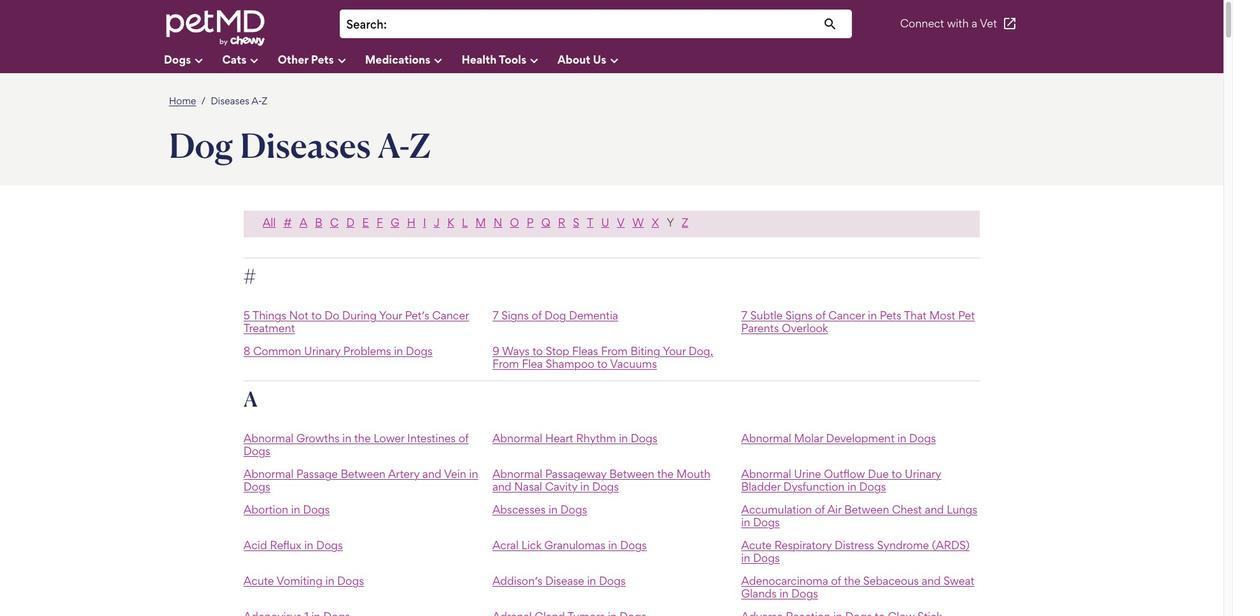 Task type: describe. For each thing, give the bounding box(es) containing it.
between for the
[[610, 467, 655, 480]]

in right "problems"
[[394, 344, 403, 358]]

in inside 7 subtle signs of cancer in pets that most pet parents overlook
[[868, 309, 877, 322]]

m
[[476, 216, 486, 229]]

tools
[[499, 52, 527, 66]]

9 ways to stop fleas from biting your dog, from flea shampoo to vacuums
[[493, 344, 713, 370]]

pets inside 7 subtle signs of cancer in pets that most pet parents overlook
[[880, 309, 902, 322]]

home
[[169, 95, 196, 107]]

abnormal molar development in dogs link
[[742, 431, 936, 445]]

j
[[434, 216, 440, 229]]

acute for acute vomiting in dogs
[[244, 574, 274, 587]]

b button
[[311, 216, 326, 230]]

m button
[[472, 216, 490, 230]]

connect with a vet
[[900, 17, 997, 30]]

in inside abnormal passageway between the mouth and nasal cavity in dogs
[[581, 480, 590, 493]]

overlook
[[782, 321, 828, 335]]

7 signs of dog dementia
[[493, 309, 618, 322]]

syndrome
[[877, 538, 929, 552]]

other
[[278, 52, 308, 66]]

most
[[930, 309, 956, 322]]

cavity
[[545, 480, 578, 493]]

other pets button
[[278, 48, 365, 73]]

vacuums
[[610, 357, 657, 370]]

in inside acute respiratory distress syndrome (ards) in dogs
[[742, 551, 751, 564]]

in right reflux at left bottom
[[304, 538, 313, 552]]

5 things not to do during your pet's cancer treatment link
[[244, 309, 469, 335]]

dogs inside dogs dropdown button
[[164, 52, 191, 66]]

in right the development
[[898, 431, 907, 445]]

to inside abnormal urine outflow due to urinary bladder dysfunction in dogs
[[892, 467, 902, 480]]

in right vomiting
[[325, 574, 335, 587]]

addison's disease in dogs link
[[493, 574, 626, 587]]

of inside the abnormal growths in the lower intestines of dogs
[[459, 431, 469, 445]]

d
[[346, 216, 355, 229]]

in inside adenocarcinoma of the sebaceous and sweat glands in dogs
[[780, 587, 789, 600]]

during
[[342, 309, 377, 322]]

that
[[904, 309, 927, 322]]

t
[[587, 216, 594, 229]]

1 signs from the left
[[502, 309, 529, 322]]

about
[[558, 52, 591, 66]]

7 for 7 signs of dog dementia
[[493, 309, 499, 322]]

abnormal molar development in dogs
[[742, 431, 936, 445]]

chest
[[892, 503, 922, 516]]

7 subtle signs of cancer in pets that most pet parents overlook link
[[742, 309, 975, 335]]

i
[[423, 216, 426, 229]]

other pets
[[278, 52, 334, 66]]

v button
[[613, 216, 629, 230]]

lick
[[522, 538, 542, 552]]

and inside the abnormal passage between artery and vein in dogs
[[422, 467, 442, 480]]

z inside z button
[[682, 216, 689, 229]]

nasal
[[515, 480, 542, 493]]

in inside the abnormal growths in the lower intestines of dogs
[[342, 431, 352, 445]]

air
[[828, 503, 842, 516]]

vomiting
[[277, 574, 323, 587]]

a button
[[296, 216, 311, 230]]

s button
[[569, 216, 583, 230]]

distress
[[835, 538, 875, 552]]

5
[[244, 309, 250, 322]]

acral
[[493, 538, 519, 552]]

dysfunction
[[784, 480, 845, 493]]

about us button
[[558, 48, 638, 73]]

your inside 9 ways to stop fleas from biting your dog, from flea shampoo to vacuums
[[663, 344, 686, 358]]

medications button
[[365, 48, 462, 73]]

0 horizontal spatial from
[[493, 357, 519, 370]]

passageway
[[545, 467, 607, 480]]

health tools
[[462, 52, 527, 66]]

in inside the abnormal passage between artery and vein in dogs
[[469, 467, 478, 480]]

g
[[391, 216, 400, 229]]

abnormal for abnormal heart rhythm in dogs
[[493, 431, 543, 445]]

9
[[493, 344, 499, 358]]

search
[[346, 17, 384, 32]]

heart
[[545, 431, 574, 445]]

i button
[[419, 216, 430, 230]]

abnormal heart rhythm in dogs link
[[493, 431, 658, 445]]

addison's disease in dogs
[[493, 574, 626, 587]]

between for artery
[[341, 467, 386, 480]]

7 signs of dog dementia link
[[493, 309, 618, 322]]

abnormal for abnormal passageway between the mouth and nasal cavity in dogs
[[493, 467, 543, 480]]

l
[[462, 216, 468, 229]]

dogs inside adenocarcinoma of the sebaceous and sweat glands in dogs
[[792, 587, 818, 600]]

and inside adenocarcinoma of the sebaceous and sweat glands in dogs
[[922, 574, 941, 587]]

cats button
[[222, 48, 278, 73]]

due
[[868, 467, 889, 480]]

n
[[494, 216, 502, 229]]

the for between
[[657, 467, 674, 480]]

y
[[667, 216, 674, 229]]

n button
[[490, 216, 506, 230]]

to inside 5 things not to do during your pet's cancer treatment
[[311, 309, 322, 322]]

p button
[[523, 216, 538, 230]]

stop
[[546, 344, 570, 358]]

acute vomiting in dogs link
[[244, 574, 364, 587]]

q
[[541, 216, 551, 229]]

and inside abnormal passageway between the mouth and nasal cavity in dogs
[[493, 480, 512, 493]]

pet's
[[405, 309, 430, 322]]

to left stop
[[533, 344, 543, 358]]

a inside 'button'
[[300, 216, 307, 229]]

q button
[[538, 216, 554, 230]]

in inside abnormal urine outflow due to urinary bladder dysfunction in dogs
[[848, 480, 857, 493]]

abnormal growths in the lower intestines of dogs
[[244, 431, 469, 458]]

not
[[289, 309, 309, 322]]

respiratory
[[775, 538, 832, 552]]

urinary inside abnormal urine outflow due to urinary bladder dysfunction in dogs
[[905, 467, 942, 480]]

0 horizontal spatial #
[[244, 263, 256, 289]]

abnormal passage between artery and vein in dogs
[[244, 467, 478, 493]]

of inside 7 subtle signs of cancer in pets that most pet parents overlook
[[816, 309, 826, 322]]

g button
[[387, 216, 403, 230]]

dogs inside abnormal urine outflow due to urinary bladder dysfunction in dogs
[[860, 480, 886, 493]]

search :
[[346, 17, 387, 32]]

dogs inside abnormal passageway between the mouth and nasal cavity in dogs
[[592, 480, 619, 493]]

dementia
[[569, 309, 618, 322]]

e button
[[358, 216, 373, 230]]

u
[[601, 216, 609, 229]]

0 horizontal spatial dog
[[169, 124, 233, 166]]

dogs inside acute respiratory distress syndrome (ards) in dogs
[[753, 551, 780, 564]]

1 vertical spatial z
[[409, 124, 431, 166]]



Task type: vqa. For each thing, say whether or not it's contained in the screenshot.
THE POISON on the right bottom
no



Task type: locate. For each thing, give the bounding box(es) containing it.
0 horizontal spatial cancer
[[432, 309, 469, 322]]

1 horizontal spatial dog
[[545, 309, 566, 322]]

k button
[[444, 216, 458, 230]]

abnormal inside abnormal urine outflow due to urinary bladder dysfunction in dogs
[[742, 467, 792, 480]]

in left that
[[868, 309, 877, 322]]

between inside abnormal passageway between the mouth and nasal cavity in dogs
[[610, 467, 655, 480]]

intestines
[[407, 431, 456, 445]]

passage
[[296, 467, 338, 480]]

urinary down do
[[304, 344, 341, 358]]

and left sweat
[[922, 574, 941, 587]]

0 horizontal spatial signs
[[502, 309, 529, 322]]

0 vertical spatial dog
[[169, 124, 233, 166]]

in inside accumulation of air between chest and lungs in dogs
[[742, 515, 751, 529]]

2 signs from the left
[[786, 309, 813, 322]]

0 vertical spatial z
[[262, 95, 268, 107]]

in right glands
[[780, 587, 789, 600]]

from left flea
[[493, 357, 519, 370]]

2 horizontal spatial z
[[682, 216, 689, 229]]

in
[[868, 309, 877, 322], [394, 344, 403, 358], [342, 431, 352, 445], [619, 431, 628, 445], [898, 431, 907, 445], [469, 467, 478, 480], [581, 480, 590, 493], [848, 480, 857, 493], [291, 503, 300, 516], [549, 503, 558, 516], [742, 515, 751, 529], [304, 538, 313, 552], [609, 538, 618, 552], [742, 551, 751, 564], [325, 574, 335, 587], [587, 574, 596, 587], [780, 587, 789, 600]]

fleas
[[572, 344, 598, 358]]

1 vertical spatial diseases
[[240, 124, 371, 166]]

None text field
[[393, 16, 846, 33]]

of right subtle
[[816, 309, 826, 322]]

accumulation of air between chest and lungs in dogs
[[742, 503, 978, 529]]

connect with a vet button
[[900, 9, 1018, 39]]

addison's
[[493, 574, 543, 587]]

1 horizontal spatial from
[[601, 344, 628, 358]]

# left a 'button'
[[283, 216, 292, 229]]

a down 8
[[244, 386, 258, 412]]

acute vomiting in dogs
[[244, 574, 364, 587]]

dogs inside the abnormal passage between artery and vein in dogs
[[244, 480, 270, 493]]

disease
[[545, 574, 585, 587]]

7 left subtle
[[742, 309, 748, 322]]

pets right other on the top
[[311, 52, 334, 66]]

to left do
[[311, 309, 322, 322]]

1 7 from the left
[[493, 309, 499, 322]]

of inside accumulation of air between chest and lungs in dogs
[[815, 503, 825, 516]]

2 7 from the left
[[742, 309, 748, 322]]

#
[[283, 216, 292, 229], [244, 263, 256, 289]]

in right rhythm
[[619, 431, 628, 445]]

0 vertical spatial acute
[[742, 538, 772, 552]]

acute for acute respiratory distress syndrome (ards) in dogs
[[742, 538, 772, 552]]

1 horizontal spatial acute
[[742, 538, 772, 552]]

acute inside acute respiratory distress syndrome (ards) in dogs
[[742, 538, 772, 552]]

in right the granulomas
[[609, 538, 618, 552]]

cats
[[222, 52, 247, 66]]

sebaceous
[[864, 574, 919, 587]]

in down cavity
[[549, 503, 558, 516]]

abnormal left the growths
[[244, 431, 294, 445]]

dogs button
[[164, 48, 222, 73]]

cancer inside 7 subtle signs of cancer in pets that most pet parents overlook
[[829, 309, 865, 322]]

between right air at the right of the page
[[845, 503, 890, 516]]

the
[[354, 431, 371, 445], [657, 467, 674, 480], [844, 574, 861, 587]]

1 cancer from the left
[[432, 309, 469, 322]]

0 vertical spatial a
[[300, 216, 307, 229]]

and right the chest
[[925, 503, 944, 516]]

1 vertical spatial a-
[[378, 124, 409, 166]]

from right fleas
[[601, 344, 628, 358]]

your inside 5 things not to do during your pet's cancer treatment
[[379, 309, 402, 322]]

0 horizontal spatial a-
[[252, 95, 262, 107]]

and left vein
[[422, 467, 442, 480]]

1 horizontal spatial z
[[409, 124, 431, 166]]

# up 5
[[244, 263, 256, 289]]

rhythm
[[576, 431, 616, 445]]

between inside the abnormal passage between artery and vein in dogs
[[341, 467, 386, 480]]

abnormal passageway between the mouth and nasal cavity in dogs
[[493, 467, 711, 493]]

1 vertical spatial the
[[657, 467, 674, 480]]

between inside accumulation of air between chest and lungs in dogs
[[845, 503, 890, 516]]

abnormal for abnormal molar development in dogs
[[742, 431, 792, 445]]

1 horizontal spatial signs
[[786, 309, 813, 322]]

dogs inside the abnormal growths in the lower intestines of dogs
[[244, 444, 270, 458]]

7 for 7 subtle signs of cancer in pets that most pet parents overlook
[[742, 309, 748, 322]]

of right intestines
[[459, 431, 469, 445]]

p
[[527, 216, 534, 229]]

1 horizontal spatial urinary
[[905, 467, 942, 480]]

1 horizontal spatial your
[[663, 344, 686, 358]]

mouth
[[677, 467, 711, 480]]

a left b
[[300, 216, 307, 229]]

vet
[[980, 17, 997, 30]]

7 up 9
[[493, 309, 499, 322]]

the inside the abnormal growths in the lower intestines of dogs
[[354, 431, 371, 445]]

2 cancer from the left
[[829, 309, 865, 322]]

adenocarcinoma
[[742, 574, 829, 587]]

and left 'nasal'
[[493, 480, 512, 493]]

outflow
[[824, 467, 865, 480]]

abnormal inside the abnormal growths in the lower intestines of dogs
[[244, 431, 294, 445]]

c button
[[326, 216, 343, 230]]

abnormal urine outflow due to urinary bladder dysfunction in dogs link
[[742, 467, 942, 493]]

0 vertical spatial urinary
[[304, 344, 341, 358]]

in up glands
[[742, 551, 751, 564]]

lungs
[[947, 503, 978, 516]]

abnormal up abortion
[[244, 467, 294, 480]]

f button
[[373, 216, 387, 230]]

vein
[[444, 467, 467, 480]]

0 horizontal spatial 7
[[493, 309, 499, 322]]

the left mouth
[[657, 467, 674, 480]]

1 vertical spatial pets
[[880, 309, 902, 322]]

adenocarcinoma of the sebaceous and sweat glands in dogs
[[742, 574, 975, 600]]

abnormal growths in the lower intestines of dogs link
[[244, 431, 469, 458]]

signs right subtle
[[786, 309, 813, 322]]

1 vertical spatial #
[[244, 263, 256, 289]]

abnormal for abnormal urine outflow due to urinary bladder dysfunction in dogs
[[742, 467, 792, 480]]

a
[[972, 17, 978, 30]]

s
[[573, 216, 580, 229]]

cancer
[[432, 309, 469, 322], [829, 309, 865, 322]]

in right the growths
[[342, 431, 352, 445]]

b
[[315, 216, 323, 229]]

urinary up the chest
[[905, 467, 942, 480]]

the for in
[[354, 431, 371, 445]]

1 horizontal spatial #
[[283, 216, 292, 229]]

pet
[[959, 309, 975, 322]]

acute down acid
[[244, 574, 274, 587]]

to left vacuums
[[597, 357, 608, 370]]

j button
[[430, 216, 444, 230]]

0 horizontal spatial pets
[[311, 52, 334, 66]]

k
[[447, 216, 454, 229]]

abortion
[[244, 503, 288, 516]]

0 vertical spatial your
[[379, 309, 402, 322]]

urine
[[794, 467, 821, 480]]

7 inside 7 subtle signs of cancer in pets that most pet parents overlook
[[742, 309, 748, 322]]

0 vertical spatial the
[[354, 431, 371, 445]]

between down the abnormal growths in the lower intestines of dogs
[[341, 467, 386, 480]]

adenocarcinoma of the sebaceous and sweat glands in dogs link
[[742, 574, 975, 600]]

in right vein
[[469, 467, 478, 480]]

0 vertical spatial pets
[[311, 52, 334, 66]]

1 horizontal spatial between
[[610, 467, 655, 480]]

petmd home image
[[164, 9, 266, 48]]

0 horizontal spatial between
[[341, 467, 386, 480]]

h
[[407, 216, 416, 229]]

your left dog,
[[663, 344, 686, 358]]

of left air at the right of the page
[[815, 503, 825, 516]]

0 horizontal spatial urinary
[[304, 344, 341, 358]]

x button
[[648, 216, 663, 230]]

between down rhythm
[[610, 467, 655, 480]]

1 horizontal spatial cancer
[[829, 309, 865, 322]]

u button
[[598, 216, 613, 230]]

from
[[601, 344, 628, 358], [493, 357, 519, 370]]

abnormal inside the abnormal passage between artery and vein in dogs
[[244, 467, 294, 480]]

2 horizontal spatial the
[[844, 574, 861, 587]]

0 horizontal spatial your
[[379, 309, 402, 322]]

1 vertical spatial urinary
[[905, 467, 942, 480]]

with
[[947, 17, 969, 30]]

to right due on the bottom right
[[892, 467, 902, 480]]

abnormal for abnormal passage between artery and vein in dogs
[[244, 467, 294, 480]]

1 horizontal spatial a
[[300, 216, 307, 229]]

signs inside 7 subtle signs of cancer in pets that most pet parents overlook
[[786, 309, 813, 322]]

and inside accumulation of air between chest and lungs in dogs
[[925, 503, 944, 516]]

# inside "button"
[[283, 216, 292, 229]]

treatment
[[244, 321, 295, 335]]

1 vertical spatial a
[[244, 386, 258, 412]]

accumulation of air between chest and lungs in dogs link
[[742, 503, 978, 529]]

dog down home 'link'
[[169, 124, 233, 166]]

health
[[462, 52, 497, 66]]

common
[[253, 344, 301, 358]]

abnormal for abnormal growths in the lower intestines of dogs
[[244, 431, 294, 445]]

problems
[[343, 344, 391, 358]]

5 things not to do during your pet's cancer treatment
[[244, 309, 469, 335]]

of
[[532, 309, 542, 322], [816, 309, 826, 322], [459, 431, 469, 445], [815, 503, 825, 516], [831, 574, 841, 587]]

the inside abnormal passageway between the mouth and nasal cavity in dogs
[[657, 467, 674, 480]]

1 horizontal spatial a-
[[378, 124, 409, 166]]

dog up stop
[[545, 309, 566, 322]]

urinary
[[304, 344, 341, 358], [905, 467, 942, 480]]

abscesses in dogs
[[493, 503, 587, 516]]

e
[[362, 216, 369, 229]]

abortion in dogs
[[244, 503, 330, 516]]

pets inside dropdown button
[[311, 52, 334, 66]]

home link
[[169, 95, 196, 107]]

signs up ways
[[502, 309, 529, 322]]

abnormal inside abnormal passageway between the mouth and nasal cavity in dogs
[[493, 467, 543, 480]]

accumulation
[[742, 503, 812, 516]]

the left lower
[[354, 431, 371, 445]]

cancer inside 5 things not to do during your pet's cancer treatment
[[432, 309, 469, 322]]

0 horizontal spatial a
[[244, 386, 258, 412]]

in down bladder
[[742, 515, 751, 529]]

acid reflux in dogs
[[244, 538, 343, 552]]

granulomas
[[545, 538, 606, 552]]

0 vertical spatial diseases
[[211, 95, 249, 107]]

cancer right pet's
[[432, 309, 469, 322]]

diseases a-z
[[211, 95, 268, 107]]

abnormal
[[244, 431, 294, 445], [493, 431, 543, 445], [742, 431, 792, 445], [244, 467, 294, 480], [493, 467, 543, 480], [742, 467, 792, 480]]

dog
[[169, 124, 233, 166], [545, 309, 566, 322]]

abnormal up accumulation
[[742, 467, 792, 480]]

2 vertical spatial z
[[682, 216, 689, 229]]

acral lick granulomas in dogs
[[493, 538, 647, 552]]

in right cavity
[[581, 480, 590, 493]]

parents
[[742, 321, 779, 335]]

1 vertical spatial dog
[[545, 309, 566, 322]]

in right abortion
[[291, 503, 300, 516]]

the inside adenocarcinoma of the sebaceous and sweat glands in dogs
[[844, 574, 861, 587]]

growths
[[296, 431, 340, 445]]

t button
[[583, 216, 598, 230]]

cancer right overlook
[[829, 309, 865, 322]]

0 vertical spatial #
[[283, 216, 292, 229]]

2 vertical spatial the
[[844, 574, 861, 587]]

acid reflux in dogs link
[[244, 538, 343, 552]]

1 horizontal spatial 7
[[742, 309, 748, 322]]

9 ways to stop fleas from biting your dog, from flea shampoo to vacuums link
[[493, 344, 713, 370]]

dogs inside accumulation of air between chest and lungs in dogs
[[753, 515, 780, 529]]

development
[[826, 431, 895, 445]]

the down acute respiratory distress syndrome (ards) in dogs
[[844, 574, 861, 587]]

between
[[341, 467, 386, 480], [610, 467, 655, 480], [845, 503, 890, 516]]

0 horizontal spatial z
[[262, 95, 268, 107]]

lower
[[374, 431, 405, 445]]

1 horizontal spatial the
[[657, 467, 674, 480]]

acid
[[244, 538, 267, 552]]

0 horizontal spatial the
[[354, 431, 371, 445]]

1 vertical spatial your
[[663, 344, 686, 358]]

abnormal up abscesses
[[493, 467, 543, 480]]

of up flea
[[532, 309, 542, 322]]

abnormal passage between artery and vein in dogs link
[[244, 467, 478, 493]]

2 horizontal spatial between
[[845, 503, 890, 516]]

r
[[558, 216, 566, 229]]

your left pet's
[[379, 309, 402, 322]]

acute down accumulation
[[742, 538, 772, 552]]

1 horizontal spatial pets
[[880, 309, 902, 322]]

of down acute respiratory distress syndrome (ards) in dogs
[[831, 574, 841, 587]]

do
[[325, 309, 339, 322]]

0 vertical spatial a-
[[252, 95, 262, 107]]

of inside adenocarcinoma of the sebaceous and sweat glands in dogs
[[831, 574, 841, 587]]

in right 'disease'
[[587, 574, 596, 587]]

reflux
[[270, 538, 302, 552]]

8
[[244, 344, 250, 358]]

abnormal passageway between the mouth and nasal cavity in dogs link
[[493, 467, 711, 493]]

0 horizontal spatial acute
[[244, 574, 274, 587]]

abnormal left heart
[[493, 431, 543, 445]]

abnormal left molar
[[742, 431, 792, 445]]

o
[[510, 216, 519, 229]]

pets left that
[[880, 309, 902, 322]]

in left due on the bottom right
[[848, 480, 857, 493]]

1 vertical spatial acute
[[244, 574, 274, 587]]



